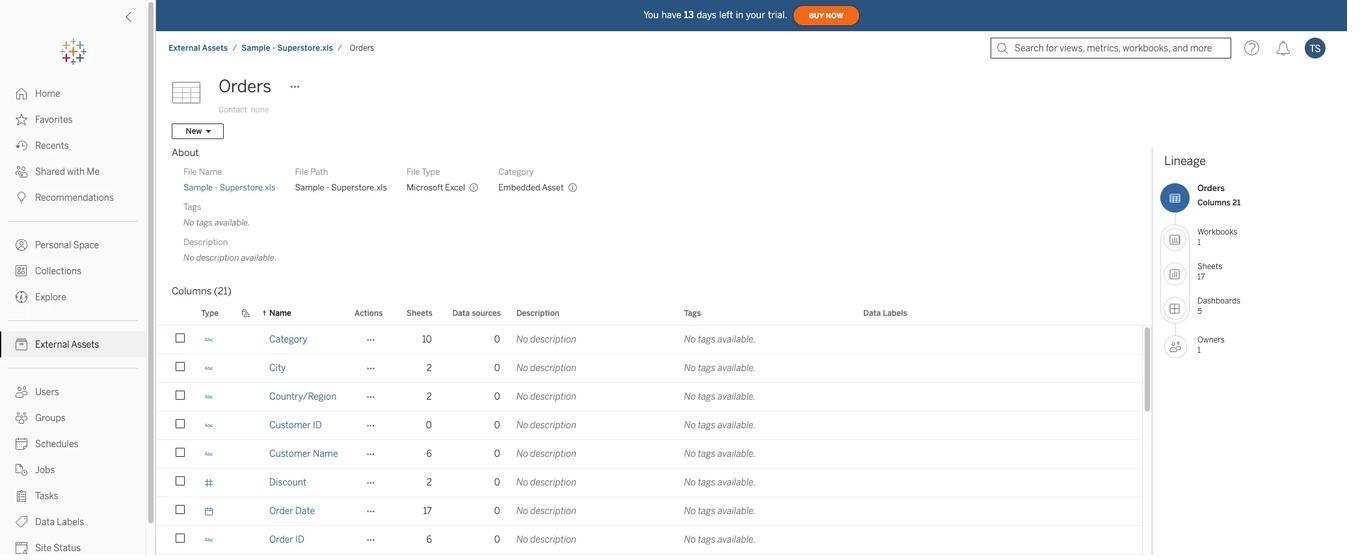 Task type: describe. For each thing, give the bounding box(es) containing it.
1 horizontal spatial orders
[[350, 44, 374, 53]]

assets for external assets / sample - superstore.xls /
[[202, 44, 228, 53]]

workbooks image
[[1164, 228, 1186, 251]]

collections
[[35, 266, 82, 277]]

shared
[[35, 167, 65, 178]]

labels inside main navigation. press the up and down arrow keys to access links. "element"
[[57, 517, 84, 528]]

sheets 17
[[1197, 262, 1222, 281]]

row containing country/region
[[156, 383, 1142, 413]]

no inside tags no tags available.
[[183, 218, 194, 228]]

string image for category
[[204, 335, 213, 344]]

2 / from the left
[[338, 44, 342, 53]]

tags for city
[[698, 363, 716, 374]]

customer id link
[[269, 412, 322, 440]]

external for external assets / sample - superstore.xls /
[[168, 44, 200, 53]]

customer name
[[269, 449, 338, 460]]

groups
[[35, 413, 66, 424]]

contact none
[[219, 105, 269, 114]]

you have 13 days left in your trial.
[[644, 9, 787, 20]]

2 horizontal spatial data
[[863, 309, 881, 318]]

order date link
[[269, 498, 315, 526]]

sheets for sheets 17
[[1197, 262, 1222, 271]]

customer name link
[[269, 440, 338, 468]]

microsoft
[[407, 183, 443, 193]]

0 vertical spatial sample - superstore.xls link
[[241, 43, 334, 53]]

0 for customer name
[[494, 449, 500, 460]]

this table or file is embedded in the published asset on the server, and you can't create a new workbook from it. files embedded in workbooks aren't shared with other tableau site users. image
[[568, 183, 577, 193]]

about
[[172, 147, 199, 159]]

site
[[35, 543, 51, 554]]

users link
[[0, 379, 146, 405]]

tasks link
[[0, 483, 146, 509]]

file for file path
[[295, 167, 308, 177]]

jobs link
[[0, 457, 146, 483]]

order date
[[269, 506, 315, 517]]

- for file path sample - superstore.xls
[[326, 183, 329, 193]]

personal space
[[35, 240, 99, 251]]

trial.
[[768, 9, 787, 20]]

(21)
[[214, 286, 232, 297]]

description inside description no description available.
[[196, 253, 239, 263]]

embedded asset
[[498, 183, 564, 193]]

groups link
[[0, 405, 146, 431]]

0 vertical spatial category
[[498, 167, 534, 177]]

days
[[697, 9, 717, 20]]

sheets image
[[1164, 263, 1186, 286]]

1 horizontal spatial external assets link
[[168, 43, 229, 53]]

row containing category
[[156, 326, 1142, 356]]

10
[[422, 334, 432, 345]]

string image for customer id
[[204, 421, 213, 430]]

file path sample - superstore.xls
[[295, 167, 387, 193]]

with
[[67, 167, 85, 178]]

data labels link
[[0, 509, 146, 535]]

workbooks 1
[[1197, 228, 1238, 247]]

shared with me
[[35, 167, 100, 178]]

this file type can contain multiple tables. image
[[469, 183, 479, 193]]

real image
[[204, 478, 213, 488]]

city
[[269, 363, 286, 374]]

favorites link
[[0, 107, 146, 133]]

0 for city
[[494, 363, 500, 374]]

1 horizontal spatial data
[[452, 309, 470, 318]]

personal
[[35, 240, 71, 251]]

dashboards
[[1197, 297, 1240, 306]]

data sources
[[452, 309, 501, 318]]

in
[[736, 9, 744, 20]]

description for description
[[516, 309, 559, 318]]

excel
[[445, 183, 465, 193]]

superstore.xls for file path sample - superstore.xls
[[331, 183, 387, 193]]

available. for order id
[[718, 535, 756, 546]]

have
[[661, 9, 682, 20]]

file for file name
[[183, 167, 197, 177]]

available. for order date
[[718, 506, 756, 517]]

left
[[719, 9, 733, 20]]

file name sample - superstore.xls
[[183, 167, 275, 193]]

no description for city
[[516, 363, 576, 374]]

country/region link
[[269, 383, 336, 411]]

tags for customer id
[[698, 420, 716, 431]]

1 / from the left
[[233, 44, 237, 53]]

id for order id
[[295, 535, 304, 546]]

superstore.xls for file name sample - superstore.xls
[[220, 183, 275, 193]]

customer for customer id
[[269, 420, 311, 431]]

your
[[746, 9, 765, 20]]

order id
[[269, 535, 304, 546]]

orders columns 21
[[1197, 183, 1241, 207]]

available. for discount
[[718, 477, 756, 488]]

tags for order date
[[698, 506, 716, 517]]

description for country/region
[[530, 392, 576, 403]]

tags for discount
[[698, 477, 716, 488]]

0 for category
[[494, 334, 500, 345]]

recommendations link
[[0, 185, 146, 211]]

description for discount
[[530, 477, 576, 488]]

schedules link
[[0, 431, 146, 457]]

shared with me link
[[0, 159, 146, 185]]

string image for country/region
[[204, 393, 213, 402]]

tags no tags available.
[[183, 202, 250, 228]]

dashboards 5
[[1197, 297, 1240, 316]]

home link
[[0, 81, 146, 107]]

no description for discount
[[516, 477, 576, 488]]

17 inside row group
[[423, 506, 432, 517]]

5
[[1197, 307, 1202, 316]]

available. for customer name
[[718, 449, 756, 460]]

3 file from the left
[[407, 167, 420, 177]]

jobs
[[35, 465, 55, 476]]

1 horizontal spatial type
[[422, 167, 440, 177]]

0 for customer id
[[494, 420, 500, 431]]

tags for category
[[698, 334, 716, 345]]

orders element
[[346, 44, 378, 53]]

description for category
[[530, 334, 576, 345]]

actions
[[354, 309, 383, 318]]

discount
[[269, 477, 306, 488]]

0 horizontal spatial category
[[269, 334, 307, 345]]

date image
[[204, 507, 213, 516]]

description no description available.
[[183, 237, 277, 263]]

tags for order id
[[698, 535, 716, 546]]

you
[[644, 9, 659, 20]]

0 for country/region
[[494, 392, 500, 403]]

country/region
[[269, 392, 336, 403]]

site status link
[[0, 535, 146, 555]]

sheets for sheets
[[407, 309, 433, 318]]

date
[[295, 506, 315, 517]]

assets for external assets
[[71, 340, 99, 351]]

no inside description no description available.
[[183, 253, 194, 263]]

row containing customer id
[[156, 412, 1142, 442]]

2 for country/region
[[427, 392, 432, 403]]

data inside main navigation. press the up and down arrow keys to access links. "element"
[[35, 517, 55, 528]]

recommendations
[[35, 193, 114, 204]]

workbooks
[[1197, 228, 1238, 237]]

tasks
[[35, 491, 59, 502]]

data labels inside grid
[[863, 309, 907, 318]]



Task type: vqa. For each thing, say whether or not it's contained in the screenshot.


Task type: locate. For each thing, give the bounding box(es) containing it.
2 2 from the top
[[427, 392, 432, 403]]

Search for views, metrics, workbooks, and more text field
[[991, 38, 1231, 59]]

string image for city
[[204, 364, 213, 373]]

1
[[1197, 238, 1201, 247], [1197, 346, 1201, 355]]

sheets inside grid
[[407, 309, 433, 318]]

string image
[[204, 335, 213, 344], [204, 393, 213, 402], [204, 536, 213, 545]]

customer up the discount link
[[269, 449, 311, 460]]

6 for order id
[[426, 535, 432, 546]]

0 vertical spatial data labels
[[863, 309, 907, 318]]

1 vertical spatial 1
[[1197, 346, 1201, 355]]

2 6 from the top
[[426, 535, 432, 546]]

1 vertical spatial columns
[[172, 286, 212, 297]]

tags inside tags no tags available.
[[183, 202, 201, 212]]

1 vertical spatial name
[[269, 309, 291, 318]]

order left date
[[269, 506, 293, 517]]

table image
[[172, 74, 211, 113]]

no description for customer name
[[516, 449, 576, 460]]

order for order id
[[269, 535, 293, 546]]

name down customer id
[[313, 449, 338, 460]]

external up 'table' image
[[168, 44, 200, 53]]

no tags available. for order date
[[684, 506, 756, 517]]

1 down workbooks
[[1197, 238, 1201, 247]]

2 vertical spatial name
[[313, 449, 338, 460]]

description inside description no description available.
[[183, 237, 228, 247]]

home
[[35, 88, 60, 100]]

type inside grid
[[201, 309, 219, 318]]

customer for customer name
[[269, 449, 311, 460]]

3 no tags available. from the top
[[684, 392, 756, 403]]

2
[[427, 363, 432, 374], [427, 392, 432, 403], [427, 477, 432, 488]]

- inside file path sample - superstore.xls
[[326, 183, 329, 193]]

row group inside grid
[[156, 326, 1142, 555]]

0 vertical spatial string image
[[204, 364, 213, 373]]

13
[[684, 9, 694, 20]]

1 string image from the top
[[204, 364, 213, 373]]

row containing discount
[[156, 469, 1142, 499]]

2 horizontal spatial orders
[[1197, 183, 1225, 193]]

customer id
[[269, 420, 322, 431]]

buy
[[809, 11, 824, 20]]

category
[[498, 167, 534, 177], [269, 334, 307, 345]]

embedded
[[498, 183, 540, 193]]

sample for file path sample - superstore.xls
[[295, 183, 324, 193]]

sample up tags no tags available.
[[183, 183, 213, 193]]

columns left 21
[[1197, 198, 1230, 207]]

row group
[[156, 326, 1142, 555]]

2 customer from the top
[[269, 449, 311, 460]]

1 no tags available. from the top
[[684, 334, 756, 345]]

path
[[310, 167, 328, 177]]

0 horizontal spatial labels
[[57, 517, 84, 528]]

1 down owners
[[1197, 346, 1201, 355]]

me
[[87, 167, 100, 178]]

columns inside orders columns 21
[[1197, 198, 1230, 207]]

0 horizontal spatial columns
[[172, 286, 212, 297]]

explore
[[35, 292, 66, 303]]

1 vertical spatial labels
[[57, 517, 84, 528]]

file type
[[407, 167, 440, 177]]

tags for tags no tags available.
[[183, 202, 201, 212]]

0 vertical spatial description
[[183, 237, 228, 247]]

0 horizontal spatial 17
[[423, 506, 432, 517]]

1 horizontal spatial category
[[498, 167, 534, 177]]

1 horizontal spatial labels
[[883, 309, 907, 318]]

data labels
[[863, 309, 907, 318], [35, 517, 84, 528]]

sample
[[241, 44, 270, 53], [183, 183, 213, 193], [295, 183, 324, 193]]

order down order date
[[269, 535, 293, 546]]

none
[[251, 105, 269, 114]]

no description for country/region
[[516, 392, 576, 403]]

0 vertical spatial 2
[[427, 363, 432, 374]]

collections link
[[0, 258, 146, 284]]

2 string image from the top
[[204, 421, 213, 430]]

21
[[1232, 198, 1241, 207]]

0 vertical spatial type
[[422, 167, 440, 177]]

sheets down workbooks 1
[[1197, 262, 1222, 271]]

description for description no description available.
[[183, 237, 228, 247]]

string image for order id
[[204, 536, 213, 545]]

file down about
[[183, 167, 197, 177]]

superstore.xls inside the file name sample - superstore.xls
[[220, 183, 275, 193]]

2 no tags available. from the top
[[684, 363, 756, 374]]

1 vertical spatial string image
[[204, 393, 213, 402]]

0 for order id
[[494, 535, 500, 546]]

0 horizontal spatial tags
[[183, 202, 201, 212]]

1 horizontal spatial id
[[313, 420, 322, 431]]

1 for workbooks 1
[[1197, 238, 1201, 247]]

2 row from the top
[[156, 354, 1142, 384]]

external assets
[[35, 340, 99, 351]]

row containing order date
[[156, 498, 1142, 528]]

now
[[826, 11, 843, 20]]

sheets up the 10 on the bottom left
[[407, 309, 433, 318]]

available. inside description no description available.
[[241, 253, 277, 263]]

contact
[[219, 105, 247, 114]]

no tags available. for order id
[[684, 535, 756, 546]]

data labels inside main navigation. press the up and down arrow keys to access links. "element"
[[35, 517, 84, 528]]

external assets link up users link
[[0, 332, 146, 358]]

0 horizontal spatial data
[[35, 517, 55, 528]]

grid
[[156, 301, 1152, 555]]

dashboards image
[[1164, 297, 1186, 320]]

tags for customer name
[[698, 449, 716, 460]]

owners image
[[1164, 336, 1187, 358]]

sample - superstore.xls link
[[241, 43, 334, 53], [183, 182, 275, 194]]

external for external assets
[[35, 340, 69, 351]]

- inside the file name sample - superstore.xls
[[215, 183, 218, 193]]

orders inside orders columns 21
[[1197, 183, 1225, 193]]

external assets / sample - superstore.xls /
[[168, 44, 342, 53]]

0 vertical spatial sheets
[[1197, 262, 1222, 271]]

8 no description from the top
[[516, 535, 576, 546]]

1 vertical spatial tags
[[684, 309, 701, 318]]

1 horizontal spatial 17
[[1197, 272, 1205, 281]]

0 vertical spatial external
[[168, 44, 200, 53]]

7 no tags available. from the top
[[684, 506, 756, 517]]

1 6 from the top
[[426, 449, 432, 460]]

1 vertical spatial string image
[[204, 421, 213, 430]]

assets inside main navigation. press the up and down arrow keys to access links. "element"
[[71, 340, 99, 351]]

available.
[[215, 218, 250, 228], [241, 253, 277, 263], [718, 334, 756, 345], [718, 363, 756, 374], [718, 392, 756, 403], [718, 420, 756, 431], [718, 449, 756, 460], [718, 477, 756, 488], [718, 506, 756, 517], [718, 535, 756, 546]]

0 vertical spatial columns
[[1197, 198, 1230, 207]]

asset
[[542, 183, 564, 193]]

columns image
[[1160, 183, 1190, 213]]

id inside customer id link
[[313, 420, 322, 431]]

0 vertical spatial tags
[[183, 202, 201, 212]]

1 vertical spatial external
[[35, 340, 69, 351]]

3 string image from the top
[[204, 536, 213, 545]]

main navigation. press the up and down arrow keys to access links. element
[[0, 81, 146, 555]]

id down date
[[295, 535, 304, 546]]

1 vertical spatial type
[[201, 309, 219, 318]]

6 for customer name
[[426, 449, 432, 460]]

name down about
[[199, 167, 222, 177]]

3 string image from the top
[[204, 450, 213, 459]]

no tags available. for category
[[684, 334, 756, 345]]

1 vertical spatial category
[[269, 334, 307, 345]]

1 no description from the top
[[516, 334, 576, 345]]

0 horizontal spatial file
[[183, 167, 197, 177]]

sample down the path
[[295, 183, 324, 193]]

assets
[[202, 44, 228, 53], [71, 340, 99, 351]]

description for customer name
[[530, 449, 576, 460]]

file left the path
[[295, 167, 308, 177]]

customer down country/region
[[269, 420, 311, 431]]

0 vertical spatial name
[[199, 167, 222, 177]]

category link
[[269, 326, 307, 354]]

1 row from the top
[[156, 326, 1142, 356]]

/ up contact
[[233, 44, 237, 53]]

0 vertical spatial 1
[[1197, 238, 1201, 247]]

2 vertical spatial string image
[[204, 450, 213, 459]]

1 horizontal spatial sheets
[[1197, 262, 1222, 271]]

6 no description from the top
[[516, 477, 576, 488]]

tags for tags
[[684, 309, 701, 318]]

labels inside grid
[[883, 309, 907, 318]]

1 vertical spatial description
[[516, 309, 559, 318]]

description for order date
[[530, 506, 576, 517]]

1 horizontal spatial sample
[[241, 44, 270, 53]]

1 horizontal spatial tags
[[684, 309, 701, 318]]

external assets link up 'table' image
[[168, 43, 229, 53]]

0 horizontal spatial external
[[35, 340, 69, 351]]

tags inside tags no tags available.
[[196, 218, 213, 228]]

name for file
[[199, 167, 222, 177]]

2 horizontal spatial file
[[407, 167, 420, 177]]

no tags available. for discount
[[684, 477, 756, 488]]

9 row from the top
[[156, 555, 1142, 555]]

4 row from the top
[[156, 412, 1142, 442]]

17
[[1197, 272, 1205, 281], [423, 506, 432, 517]]

1 inside owners 1
[[1197, 346, 1201, 355]]

2 horizontal spatial sample
[[295, 183, 324, 193]]

available. for city
[[718, 363, 756, 374]]

0 vertical spatial customer
[[269, 420, 311, 431]]

string image
[[204, 364, 213, 373], [204, 421, 213, 430], [204, 450, 213, 459]]

1 horizontal spatial data labels
[[863, 309, 907, 318]]

6 row from the top
[[156, 469, 1142, 499]]

buy now button
[[793, 5, 860, 26]]

6
[[426, 449, 432, 460], [426, 535, 432, 546]]

0 for discount
[[494, 477, 500, 488]]

no tags available. for country/region
[[684, 392, 756, 403]]

1 vertical spatial 2
[[427, 392, 432, 403]]

lineage
[[1164, 154, 1206, 168]]

5 row from the top
[[156, 440, 1142, 470]]

1 horizontal spatial external
[[168, 44, 200, 53]]

0 vertical spatial order
[[269, 506, 293, 517]]

customer
[[269, 420, 311, 431], [269, 449, 311, 460]]

17 inside sheets 17
[[1197, 272, 1205, 281]]

0 horizontal spatial external assets link
[[0, 332, 146, 358]]

personal space link
[[0, 232, 146, 258]]

sample inside the file name sample - superstore.xls
[[183, 183, 213, 193]]

data
[[452, 309, 470, 318], [863, 309, 881, 318], [35, 517, 55, 528]]

1 horizontal spatial name
[[269, 309, 291, 318]]

1 vertical spatial id
[[295, 535, 304, 546]]

2 file from the left
[[295, 167, 308, 177]]

0 vertical spatial string image
[[204, 335, 213, 344]]

description
[[183, 237, 228, 247], [516, 309, 559, 318]]

1 vertical spatial sample - superstore.xls link
[[183, 182, 275, 194]]

1 vertical spatial orders
[[219, 76, 271, 97]]

description right sources
[[516, 309, 559, 318]]

6 no tags available. from the top
[[684, 477, 756, 488]]

external inside main navigation. press the up and down arrow keys to access links. "element"
[[35, 340, 69, 351]]

no tags available.
[[684, 334, 756, 345], [684, 363, 756, 374], [684, 392, 756, 403], [684, 420, 756, 431], [684, 449, 756, 460], [684, 477, 756, 488], [684, 506, 756, 517], [684, 535, 756, 546]]

0 vertical spatial orders
[[350, 44, 374, 53]]

1 inside workbooks 1
[[1197, 238, 1201, 247]]

sample for file name sample - superstore.xls
[[183, 183, 213, 193]]

0 vertical spatial assets
[[202, 44, 228, 53]]

space
[[73, 240, 99, 251]]

/ left orders element
[[338, 44, 342, 53]]

1 vertical spatial 6
[[426, 535, 432, 546]]

1 string image from the top
[[204, 335, 213, 344]]

description down tags no tags available.
[[183, 237, 228, 247]]

superstore.xls inside file path sample - superstore.xls
[[331, 183, 387, 193]]

0 vertical spatial external assets link
[[168, 43, 229, 53]]

0 vertical spatial 17
[[1197, 272, 1205, 281]]

discount link
[[269, 469, 306, 497]]

0 horizontal spatial type
[[201, 309, 219, 318]]

4 no tags available. from the top
[[684, 420, 756, 431]]

1 vertical spatial external assets link
[[0, 332, 146, 358]]

no tags available. for city
[[684, 363, 756, 374]]

category up city link
[[269, 334, 307, 345]]

external assets link
[[168, 43, 229, 53], [0, 332, 146, 358]]

3 2 from the top
[[427, 477, 432, 488]]

4 no description from the top
[[516, 420, 576, 431]]

5 no tags available. from the top
[[684, 449, 756, 460]]

0 horizontal spatial -
[[215, 183, 218, 193]]

no
[[183, 218, 194, 228], [183, 253, 194, 263], [516, 334, 528, 345], [684, 334, 696, 345], [516, 363, 528, 374], [684, 363, 696, 374], [516, 392, 528, 403], [684, 392, 696, 403], [516, 420, 528, 431], [684, 420, 696, 431], [516, 449, 528, 460], [684, 449, 696, 460], [516, 477, 528, 488], [684, 477, 696, 488], [516, 506, 528, 517], [684, 506, 696, 517], [516, 535, 528, 546], [684, 535, 696, 546]]

0 horizontal spatial data labels
[[35, 517, 84, 528]]

row containing customer name
[[156, 440, 1142, 470]]

sample inside file path sample - superstore.xls
[[295, 183, 324, 193]]

no tags available. for customer name
[[684, 449, 756, 460]]

- for file name sample - superstore.xls
[[215, 183, 218, 193]]

1 1 from the top
[[1197, 238, 1201, 247]]

file inside the file name sample - superstore.xls
[[183, 167, 197, 177]]

order id link
[[269, 526, 304, 554]]

sample up "none"
[[241, 44, 270, 53]]

description for customer id
[[530, 420, 576, 431]]

1 horizontal spatial file
[[295, 167, 308, 177]]

0 vertical spatial 6
[[426, 449, 432, 460]]

1 horizontal spatial -
[[272, 44, 275, 53]]

8 row from the top
[[156, 526, 1142, 555]]

8 no tags available. from the top
[[684, 535, 756, 546]]

0 horizontal spatial assets
[[71, 340, 99, 351]]

id
[[313, 420, 322, 431], [295, 535, 304, 546]]

owners 1
[[1197, 336, 1225, 355]]

1 vertical spatial order
[[269, 535, 293, 546]]

row containing city
[[156, 354, 1142, 384]]

1 customer from the top
[[269, 420, 311, 431]]

1 vertical spatial assets
[[71, 340, 99, 351]]

-
[[272, 44, 275, 53], [215, 183, 218, 193], [326, 183, 329, 193]]

2 horizontal spatial name
[[313, 449, 338, 460]]

row
[[156, 326, 1142, 356], [156, 354, 1142, 384], [156, 383, 1142, 413], [156, 412, 1142, 442], [156, 440, 1142, 470], [156, 469, 1142, 499], [156, 498, 1142, 528], [156, 526, 1142, 555], [156, 555, 1142, 555]]

0 horizontal spatial orders
[[219, 76, 271, 97]]

id up customer name link
[[313, 420, 322, 431]]

buy now
[[809, 11, 843, 20]]

file inside file path sample - superstore.xls
[[295, 167, 308, 177]]

5 no description from the top
[[516, 449, 576, 460]]

row containing order id
[[156, 526, 1142, 555]]

status
[[53, 543, 81, 554]]

city link
[[269, 354, 286, 382]]

0 horizontal spatial description
[[183, 237, 228, 247]]

superstore.xls
[[277, 44, 333, 53], [220, 183, 275, 193], [331, 183, 387, 193]]

no description for customer id
[[516, 420, 576, 431]]

1 horizontal spatial description
[[516, 309, 559, 318]]

0 horizontal spatial sample
[[183, 183, 213, 193]]

id inside order id link
[[295, 535, 304, 546]]

no description for order id
[[516, 535, 576, 546]]

3 row from the top
[[156, 383, 1142, 413]]

3 no description from the top
[[516, 392, 576, 403]]

assets up users link
[[71, 340, 99, 351]]

0 vertical spatial id
[[313, 420, 322, 431]]

0 vertical spatial labels
[[883, 309, 907, 318]]

users
[[35, 387, 59, 398]]

1 order from the top
[[269, 506, 293, 517]]

external
[[168, 44, 200, 53], [35, 340, 69, 351]]

1 vertical spatial customer
[[269, 449, 311, 460]]

0 horizontal spatial sheets
[[407, 309, 433, 318]]

2 string image from the top
[[204, 393, 213, 402]]

explore link
[[0, 284, 146, 310]]

orders
[[350, 44, 374, 53], [219, 76, 271, 97], [1197, 183, 1225, 193]]

description for city
[[530, 363, 576, 374]]

type down columns (21)
[[201, 309, 219, 318]]

1 for owners 1
[[1197, 346, 1201, 355]]

description for order id
[[530, 535, 576, 546]]

2 horizontal spatial -
[[326, 183, 329, 193]]

7 row from the top
[[156, 498, 1142, 528]]

0
[[494, 334, 500, 345], [494, 363, 500, 374], [494, 392, 500, 403], [426, 420, 432, 431], [494, 420, 500, 431], [494, 449, 500, 460], [494, 477, 500, 488], [494, 506, 500, 517], [494, 535, 500, 546]]

category up embedded
[[498, 167, 534, 177]]

2 vertical spatial 2
[[427, 477, 432, 488]]

site status
[[35, 543, 81, 554]]

2 order from the top
[[269, 535, 293, 546]]

owners
[[1197, 336, 1225, 345]]

tags for country/region
[[698, 392, 716, 403]]

1 vertical spatial 17
[[423, 506, 432, 517]]

2 vertical spatial orders
[[1197, 183, 1225, 193]]

0 horizontal spatial /
[[233, 44, 237, 53]]

available. inside tags no tags available.
[[215, 218, 250, 228]]

1 file from the left
[[183, 167, 197, 177]]

no description for category
[[516, 334, 576, 345]]

name up category link
[[269, 309, 291, 318]]

schedules
[[35, 439, 78, 450]]

recents link
[[0, 133, 146, 159]]

available. for customer id
[[718, 420, 756, 431]]

string image for customer name
[[204, 450, 213, 459]]

new
[[186, 127, 202, 136]]

1 vertical spatial data labels
[[35, 517, 84, 528]]

microsoft excel
[[407, 183, 465, 193]]

available. for category
[[718, 334, 756, 345]]

name inside the file name sample - superstore.xls
[[199, 167, 222, 177]]

grid containing category
[[156, 301, 1152, 555]]

columns (21)
[[172, 286, 232, 297]]

assets up 'table' image
[[202, 44, 228, 53]]

2 no description from the top
[[516, 363, 576, 374]]

1 horizontal spatial /
[[338, 44, 342, 53]]

no description for order date
[[516, 506, 576, 517]]

1 horizontal spatial columns
[[1197, 198, 1230, 207]]

id for customer id
[[313, 420, 322, 431]]

1 2 from the top
[[427, 363, 432, 374]]

new button
[[172, 124, 224, 139]]

0 for order date
[[494, 506, 500, 517]]

recents
[[35, 140, 69, 152]]

columns left (21)
[[172, 286, 212, 297]]

row group containing category
[[156, 326, 1142, 555]]

order for order date
[[269, 506, 293, 517]]

file up microsoft
[[407, 167, 420, 177]]

favorites
[[35, 114, 73, 126]]

1 horizontal spatial assets
[[202, 44, 228, 53]]

0 horizontal spatial name
[[199, 167, 222, 177]]

name for customer
[[313, 449, 338, 460]]

external down explore
[[35, 340, 69, 351]]

2 for city
[[427, 363, 432, 374]]

type up microsoft excel
[[422, 167, 440, 177]]

available. for country/region
[[718, 392, 756, 403]]

2 1 from the top
[[1197, 346, 1201, 355]]

0 horizontal spatial id
[[295, 535, 304, 546]]

navigation panel element
[[0, 39, 146, 555]]

2 for discount
[[427, 477, 432, 488]]

2 vertical spatial string image
[[204, 536, 213, 545]]

sources
[[472, 309, 501, 318]]

1 vertical spatial sheets
[[407, 309, 433, 318]]

no tags available. for customer id
[[684, 420, 756, 431]]

name
[[199, 167, 222, 177], [269, 309, 291, 318], [313, 449, 338, 460]]

7 no description from the top
[[516, 506, 576, 517]]



